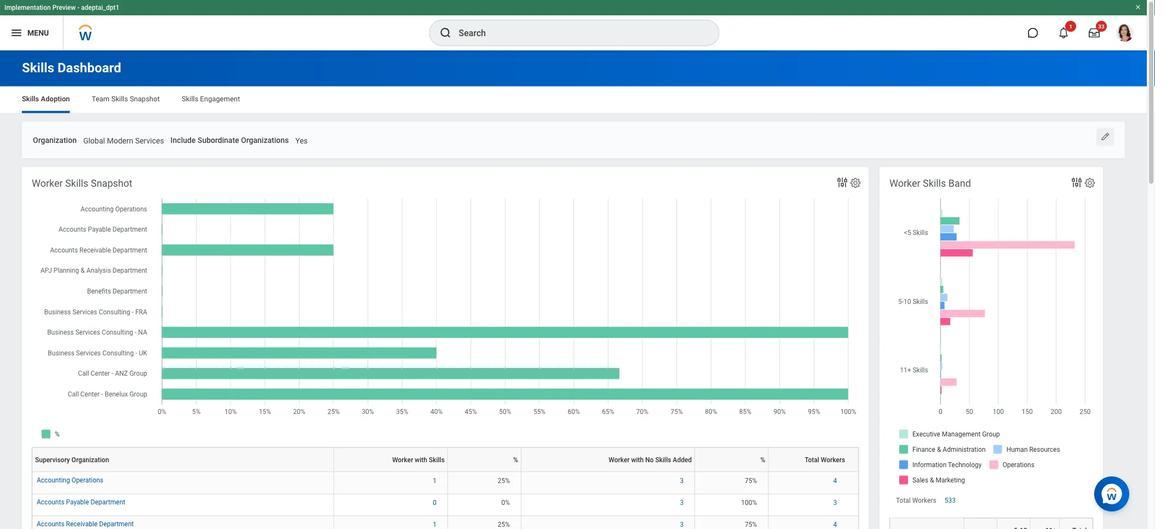Task type: describe. For each thing, give the bounding box(es) containing it.
-
[[77, 4, 80, 12]]

band
[[949, 178, 971, 189]]

33 button
[[1083, 21, 1107, 45]]

4 for accounts receivable department
[[834, 521, 837, 528]]

include
[[171, 136, 196, 145]]

% for first % button from the right
[[761, 456, 766, 464]]

0 button
[[433, 498, 438, 507]]

skills down global
[[65, 178, 88, 189]]

skills left band
[[923, 178, 946, 189]]

worker for worker with skills
[[392, 456, 413, 464]]

25% button for accounting operations
[[498, 476, 512, 485]]

implementation
[[4, 4, 51, 12]]

accounts payable department
[[37, 498, 125, 506]]

worker skills snapshot
[[32, 178, 132, 189]]

0
[[433, 499, 437, 506]]

100% button
[[741, 498, 759, 507]]

configure worker skills snapshot image
[[850, 177, 862, 189]]

organization inside button
[[72, 456, 109, 464]]

skills up 0 button
[[429, 456, 445, 464]]

accounts payable department link
[[37, 496, 125, 506]]

75% for accounts receivable department
[[745, 521, 757, 528]]

workers inside worker skills snapshot element
[[821, 456, 846, 464]]

Search Workday  search field
[[459, 21, 697, 45]]

worker skills band
[[890, 178, 971, 189]]

total inside worker skills snapshot element
[[805, 456, 820, 464]]

4 button for accounting operations
[[834, 476, 839, 485]]

1 inside the menu banner
[[1070, 23, 1073, 30]]

accounts for accounts receivable department
[[37, 520, 64, 528]]

operations
[[72, 476, 103, 484]]

configure worker skills band image
[[1084, 177, 1096, 189]]

accounting operations link
[[37, 474, 103, 484]]

Global Modern Services text field
[[83, 130, 164, 149]]

global
[[83, 136, 105, 145]]

total workers button
[[772, 456, 846, 464]]

3 for accounts payable department
[[680, 499, 684, 506]]

3 for accounts receivable department
[[680, 521, 684, 528]]

profile logan mcneil image
[[1117, 24, 1134, 44]]

accounting operations
[[37, 476, 103, 484]]

snapshot for worker skills snapshot
[[91, 178, 132, 189]]

worker for worker skills band
[[890, 178, 921, 189]]

4 button for accounts receivable department
[[834, 520, 839, 529]]

0 vertical spatial organization
[[33, 136, 77, 145]]

accounting
[[37, 476, 70, 484]]

close environment banner image
[[1135, 4, 1142, 10]]

4 for accounting operations
[[834, 477, 837, 485]]

3 button for accounts payable department
[[680, 498, 686, 507]]

payable
[[66, 498, 89, 506]]

1 button inside the menu banner
[[1052, 21, 1077, 45]]

33
[[1099, 23, 1105, 30]]

menu
[[27, 28, 49, 37]]

modern
[[107, 136, 133, 145]]

skills dashboard main content
[[0, 50, 1147, 529]]

skills dashboard
[[22, 60, 121, 76]]

skills adoption
[[22, 95, 70, 103]]

menu banner
[[0, 0, 1147, 50]]

worker with no skills added button
[[524, 447, 699, 472]]

edit image
[[1100, 131, 1111, 142]]

Yes text field
[[295, 130, 308, 149]]

skills up skills adoption
[[22, 60, 54, 76]]

adoption
[[41, 95, 70, 103]]

worker for worker with no skills added
[[609, 456, 630, 464]]

worker skills band element
[[880, 167, 1104, 529]]

3 button for accounting operations
[[680, 476, 686, 485]]

25% for accounts receivable department
[[498, 521, 510, 528]]

75% button for accounts receivable department
[[745, 520, 759, 529]]

total workers inside the worker skills band element
[[896, 497, 937, 504]]

supervisory organization button
[[35, 447, 338, 472]]

skills left engagement
[[182, 95, 198, 103]]

skills engagement
[[182, 95, 240, 103]]



Task type: locate. For each thing, give the bounding box(es) containing it.
1 configure and view chart data image from the left
[[836, 176, 849, 189]]

menu button
[[0, 15, 63, 50]]

skills right team
[[111, 95, 128, 103]]

2 4 button from the top
[[834, 520, 839, 529]]

supervisory organization
[[35, 456, 109, 464]]

75% button
[[745, 476, 759, 485], [745, 520, 759, 529]]

0 horizontal spatial total
[[805, 456, 820, 464]]

0 vertical spatial 75%
[[745, 477, 757, 485]]

2 25% from the top
[[498, 521, 510, 528]]

1
[[1070, 23, 1073, 30], [433, 477, 437, 485], [433, 521, 437, 528]]

inbox large image
[[1089, 27, 1100, 38]]

2 4 from the top
[[834, 521, 837, 528]]

organization element
[[83, 129, 164, 149]]

25% button up 0% at the bottom left of page
[[498, 476, 512, 485]]

0 vertical spatial 75% button
[[745, 476, 759, 485]]

2 75% button from the top
[[745, 520, 759, 529]]

accounts left receivable
[[37, 520, 64, 528]]

notifications large image
[[1059, 27, 1070, 38]]

1 for accounts receivable department
[[433, 521, 437, 528]]

1 vertical spatial 25%
[[498, 521, 510, 528]]

configure and view chart data image for snapshot
[[836, 176, 849, 189]]

organization left global
[[33, 136, 77, 145]]

department
[[91, 498, 125, 506], [99, 520, 134, 528]]

added
[[673, 456, 692, 464]]

% button up 0% at the bottom left of page
[[451, 447, 525, 472]]

worker with skills
[[392, 456, 445, 464]]

0 horizontal spatial with
[[415, 456, 427, 464]]

1 button for accounts receivable department
[[433, 520, 438, 529]]

1 vertical spatial 25% button
[[498, 520, 512, 529]]

total workers
[[805, 456, 846, 464], [896, 497, 937, 504]]

configure and view chart data image left configure worker skills band icon
[[1071, 176, 1084, 189]]

0 vertical spatial 4 button
[[834, 476, 839, 485]]

1 vertical spatial snapshot
[[91, 178, 132, 189]]

1 button down 0 button
[[433, 520, 438, 529]]

supervisory
[[35, 456, 70, 464]]

configure and view chart data image inside the worker skills band element
[[1071, 176, 1084, 189]]

0 vertical spatial 1
[[1070, 23, 1073, 30]]

snapshot up services
[[130, 95, 160, 103]]

0 horizontal spatial workers
[[821, 456, 846, 464]]

worker
[[32, 178, 63, 189], [890, 178, 921, 189], [392, 456, 413, 464], [609, 456, 630, 464]]

accounts down accounting
[[37, 498, 64, 506]]

1 vertical spatial 75%
[[745, 521, 757, 528]]

configure and view chart data image for band
[[1071, 176, 1084, 189]]

accounts for accounts payable department
[[37, 498, 64, 506]]

global modern services
[[83, 136, 164, 145]]

1 75% button from the top
[[745, 476, 759, 485]]

1 vertical spatial 75% button
[[745, 520, 759, 529]]

snapshot
[[130, 95, 160, 103], [91, 178, 132, 189]]

25% button for accounts receivable department
[[498, 520, 512, 529]]

department for accounts payable department
[[91, 498, 125, 506]]

configure and view chart data image left configure worker skills snapshot image
[[836, 176, 849, 189]]

1 accounts from the top
[[37, 498, 64, 506]]

3 button for accounts receivable department
[[680, 520, 686, 529]]

0 vertical spatial accounts
[[37, 498, 64, 506]]

department inside the accounts receivable department link
[[99, 520, 134, 528]]

engagement
[[200, 95, 240, 103]]

1 vertical spatial total
[[896, 497, 911, 504]]

0 horizontal spatial % button
[[451, 447, 525, 472]]

1 right notifications large icon
[[1070, 23, 1073, 30]]

3
[[680, 477, 684, 485], [680, 499, 684, 506], [834, 499, 837, 506], [680, 521, 684, 528]]

1 25% from the top
[[498, 477, 510, 485]]

75% for accounting operations
[[745, 477, 757, 485]]

25% down 0% at the bottom left of page
[[498, 521, 510, 528]]

25% up 0% at the bottom left of page
[[498, 477, 510, 485]]

1 horizontal spatial with
[[632, 456, 644, 464]]

1 % button from the left
[[451, 447, 525, 472]]

total
[[805, 456, 820, 464], [896, 497, 911, 504]]

snapshot for team skills snapshot
[[130, 95, 160, 103]]

0 horizontal spatial %
[[514, 456, 518, 464]]

1 vertical spatial 4 button
[[834, 520, 839, 529]]

organizations
[[241, 136, 289, 145]]

yes
[[295, 136, 308, 145]]

1 25% button from the top
[[498, 476, 512, 485]]

75% button down 100% button
[[745, 520, 759, 529]]

0 vertical spatial department
[[91, 498, 125, 506]]

worker with no skills added
[[609, 456, 692, 464]]

25% for accounting operations
[[498, 477, 510, 485]]

%
[[514, 456, 518, 464], [761, 456, 766, 464]]

total workers inside worker skills snapshot element
[[805, 456, 846, 464]]

0%
[[502, 499, 510, 506]]

1 4 button from the top
[[834, 476, 839, 485]]

search image
[[439, 26, 452, 39]]

adeptai_dpt1
[[81, 4, 119, 12]]

1 up 0
[[433, 477, 437, 485]]

department for accounts receivable department
[[99, 520, 134, 528]]

75% button up 100% button
[[745, 476, 759, 485]]

accounts receivable department link
[[37, 518, 134, 528]]

workers
[[821, 456, 846, 464], [913, 497, 937, 504]]

1 % from the left
[[514, 456, 518, 464]]

team
[[92, 95, 110, 103]]

% button up 100%
[[698, 447, 773, 472]]

1 button up 0
[[433, 476, 438, 485]]

with
[[415, 456, 427, 464], [632, 456, 644, 464]]

25% button
[[498, 476, 512, 485], [498, 520, 512, 529]]

1 with from the left
[[415, 456, 427, 464]]

2 % from the left
[[761, 456, 766, 464]]

workers inside the worker skills band element
[[913, 497, 937, 504]]

include subordinate organizations element
[[295, 129, 308, 149]]

1 vertical spatial 4
[[834, 521, 837, 528]]

0 vertical spatial snapshot
[[130, 95, 160, 103]]

533 button
[[945, 496, 958, 505]]

1 vertical spatial 1
[[433, 477, 437, 485]]

justify image
[[10, 26, 23, 39]]

3 for accounting operations
[[680, 477, 684, 485]]

skills right no
[[656, 456, 671, 464]]

skills
[[22, 60, 54, 76], [22, 95, 39, 103], [111, 95, 128, 103], [182, 95, 198, 103], [65, 178, 88, 189], [923, 178, 946, 189], [429, 456, 445, 464], [656, 456, 671, 464]]

0 vertical spatial workers
[[821, 456, 846, 464]]

1 vertical spatial 1 button
[[433, 476, 438, 485]]

2 accounts from the top
[[37, 520, 64, 528]]

department inside accounts payable department link
[[91, 498, 125, 506]]

75% button for accounting operations
[[745, 476, 759, 485]]

3 button
[[680, 476, 686, 485], [680, 498, 686, 507], [834, 498, 839, 507], [680, 520, 686, 529]]

2 % button from the left
[[698, 447, 773, 472]]

total inside the worker skills band element
[[896, 497, 911, 504]]

1 horizontal spatial total
[[896, 497, 911, 504]]

subordinate
[[198, 136, 239, 145]]

0 vertical spatial total
[[805, 456, 820, 464]]

75% down 100% button
[[745, 521, 757, 528]]

tab list containing skills adoption
[[11, 87, 1136, 113]]

4
[[834, 477, 837, 485], [834, 521, 837, 528]]

with for skills
[[415, 456, 427, 464]]

75%
[[745, 477, 757, 485], [745, 521, 757, 528]]

department down operations
[[91, 498, 125, 506]]

1 horizontal spatial workers
[[913, 497, 937, 504]]

with for no
[[632, 456, 644, 464]]

preview
[[52, 4, 76, 12]]

1 horizontal spatial % button
[[698, 447, 773, 472]]

1 button left inbox large icon on the top right
[[1052, 21, 1077, 45]]

department right receivable
[[99, 520, 134, 528]]

75% up 100% button
[[745, 477, 757, 485]]

1 4 from the top
[[834, 477, 837, 485]]

0 vertical spatial 25%
[[498, 477, 510, 485]]

worker skills snapshot element
[[22, 167, 869, 529]]

25%
[[498, 477, 510, 485], [498, 521, 510, 528]]

2 75% from the top
[[745, 521, 757, 528]]

2 with from the left
[[632, 456, 644, 464]]

accounts receivable department
[[37, 520, 134, 528]]

organization
[[33, 136, 77, 145], [72, 456, 109, 464]]

worker with skills button
[[337, 447, 452, 472]]

worker for worker skills snapshot
[[32, 178, 63, 189]]

533
[[945, 497, 956, 504]]

skills left adoption
[[22, 95, 39, 103]]

0 vertical spatial 4
[[834, 477, 837, 485]]

snapshot down modern
[[91, 178, 132, 189]]

1 vertical spatial workers
[[913, 497, 937, 504]]

1 horizontal spatial total workers
[[896, 497, 937, 504]]

4 button
[[834, 476, 839, 485], [834, 520, 839, 529]]

1 vertical spatial accounts
[[37, 520, 64, 528]]

% for 2nd % button from the right
[[514, 456, 518, 464]]

organization up operations
[[72, 456, 109, 464]]

0% button
[[502, 498, 512, 507]]

tab list inside skills dashboard main content
[[11, 87, 1136, 113]]

0 vertical spatial 1 button
[[1052, 21, 1077, 45]]

2 vertical spatial 1
[[433, 521, 437, 528]]

1 button for accounting operations
[[433, 476, 438, 485]]

tab list
[[11, 87, 1136, 113]]

configure and view chart data image
[[836, 176, 849, 189], [1071, 176, 1084, 189]]

2 25% button from the top
[[498, 520, 512, 529]]

no
[[646, 456, 654, 464]]

1 horizontal spatial %
[[761, 456, 766, 464]]

1 vertical spatial total workers
[[896, 497, 937, 504]]

1 vertical spatial department
[[99, 520, 134, 528]]

25% button down 0% at the bottom left of page
[[498, 520, 512, 529]]

1 down 0 button
[[433, 521, 437, 528]]

services
[[135, 136, 164, 145]]

0 horizontal spatial configure and view chart data image
[[836, 176, 849, 189]]

implementation preview -   adeptai_dpt1
[[4, 4, 119, 12]]

1 for accounting operations
[[433, 477, 437, 485]]

include subordinate organizations
[[171, 136, 289, 145]]

0 vertical spatial 25% button
[[498, 476, 512, 485]]

1 75% from the top
[[745, 477, 757, 485]]

1 button
[[1052, 21, 1077, 45], [433, 476, 438, 485], [433, 520, 438, 529]]

2 vertical spatial 1 button
[[433, 520, 438, 529]]

receivable
[[66, 520, 98, 528]]

1 horizontal spatial configure and view chart data image
[[1071, 176, 1084, 189]]

team skills snapshot
[[92, 95, 160, 103]]

2 configure and view chart data image from the left
[[1071, 176, 1084, 189]]

accounts
[[37, 498, 64, 506], [37, 520, 64, 528]]

% button
[[451, 447, 525, 472], [698, 447, 773, 472]]

0 vertical spatial total workers
[[805, 456, 846, 464]]

100%
[[741, 499, 757, 506]]

1 vertical spatial organization
[[72, 456, 109, 464]]

dashboard
[[58, 60, 121, 76]]

0 horizontal spatial total workers
[[805, 456, 846, 464]]



Task type: vqa. For each thing, say whether or not it's contained in the screenshot.
department corresponding to Accounts Receivable Department
yes



